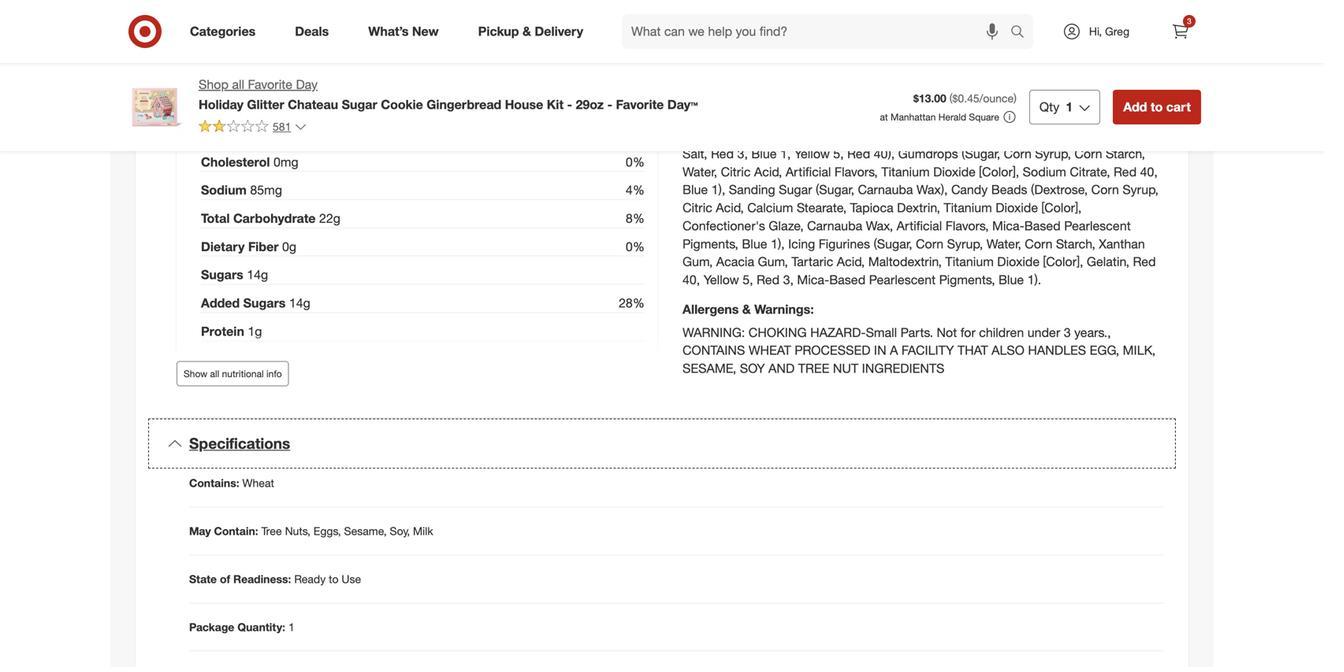 Task type: locate. For each thing, give the bounding box(es) containing it.
3 up handles
[[1064, 325, 1071, 340]]

herald
[[939, 111, 966, 123]]

%
[[559, 41, 571, 57]]

0 vertical spatial 0%
[[626, 154, 645, 170]]

1 vertical spatial all
[[210, 368, 219, 380]]

saturated fat 1 g
[[201, 98, 300, 113]]

0 for dietary fiber
[[282, 239, 289, 254]]

that
[[958, 343, 988, 358]]

favorite left day™
[[616, 97, 664, 112]]

mg for cholesterol 0 mg
[[281, 154, 299, 170]]

1
[[285, 98, 292, 113], [1066, 99, 1073, 115], [248, 324, 255, 339], [288, 620, 295, 634]]

total up dietary
[[201, 211, 230, 226]]

nut
[[833, 361, 858, 376]]

1 total from the top
[[201, 70, 230, 85]]

ingredients
[[862, 361, 944, 376]]

0 horizontal spatial 3
[[1064, 325, 1071, 340]]

delivery
[[535, 24, 583, 39]]

wheat
[[242, 476, 274, 490]]

0% down 8%
[[626, 239, 645, 254]]

manhattan
[[891, 111, 936, 123]]

1 horizontal spatial -
[[607, 97, 612, 112]]

categories
[[190, 24, 256, 39]]

facility
[[902, 343, 954, 358]]

all left 2
[[232, 77, 244, 92]]

fat for total fat
[[233, 70, 252, 85]]

- right kit
[[567, 97, 572, 112]]

0% up 4%
[[626, 154, 645, 170]]

allergens & warnings: warning: choking hazard-small parts. not for children under 3 years., contains wheat processed in a facility that also handles egg, milk, sesame, soy and tree nut ingredients
[[683, 302, 1156, 376]]

/ounce
[[979, 92, 1014, 105]]

0 vertical spatial total
[[201, 70, 230, 85]]

sugars down dietary
[[201, 267, 243, 283]]

0 vertical spatial 0
[[259, 126, 266, 141]]

mg down 581
[[281, 154, 299, 170]]

new
[[412, 24, 439, 39]]

0 vertical spatial all
[[232, 77, 244, 92]]

1 vertical spatial 0%
[[626, 239, 645, 254]]

holiday
[[199, 97, 243, 112]]

What can we help you find? suggestions appear below search field
[[622, 14, 1014, 49]]

total for total fat
[[201, 70, 230, 85]]

0 horizontal spatial 0
[[259, 126, 266, 141]]

hi,
[[1089, 24, 1102, 38]]

1 horizontal spatial 3
[[1187, 16, 1192, 26]]

parts.
[[901, 325, 933, 340]]

allergens
[[683, 302, 739, 317]]

3 right greg
[[1187, 16, 1192, 26]]

g for dietary fiber
[[289, 239, 296, 254]]

fat up 'cholesterol 0 mg'
[[237, 126, 256, 141]]

& right allergens
[[742, 302, 751, 317]]

0%
[[626, 154, 645, 170], [626, 239, 645, 254], [626, 352, 645, 367]]

all inside shop all favorite day holiday glitter chateau sugar cookie gingerbread house kit - 29oz - favorite day™
[[232, 77, 244, 92]]

14 up "added sugars 14 g"
[[247, 267, 261, 283]]

all for show
[[210, 368, 219, 380]]

total up holiday
[[201, 70, 230, 85]]

use
[[342, 572, 361, 586]]

)
[[1014, 92, 1017, 105]]

for
[[961, 325, 976, 340]]

warning:
[[683, 325, 745, 340]]

processed
[[795, 343, 871, 358]]

0 vertical spatial fat
[[233, 70, 252, 85]]

0 horizontal spatial 14
[[247, 267, 261, 283]]

14 down "dietary fiber 0 g" at top
[[289, 296, 303, 311]]

fat
[[233, 70, 252, 85], [263, 98, 282, 113], [237, 126, 256, 141]]

1 horizontal spatial 0
[[273, 154, 281, 170]]

calories:
[[202, 21, 258, 36]]

$0.45
[[953, 92, 979, 105]]

g for total fat
[[262, 70, 270, 85]]

may
[[189, 524, 211, 538]]

581
[[273, 120, 291, 133]]

contain:
[[214, 524, 258, 538]]

1 horizontal spatial &
[[742, 302, 751, 317]]

1 vertical spatial &
[[742, 302, 751, 317]]

1 vertical spatial 0
[[273, 154, 281, 170]]

28%
[[619, 296, 645, 311]]

what's new
[[368, 24, 439, 39]]

2 vertical spatial fat
[[237, 126, 256, 141]]

1 vertical spatial mg
[[264, 183, 282, 198]]

fiber
[[248, 239, 279, 254]]

g
[[262, 70, 270, 85], [292, 98, 300, 113], [266, 126, 273, 141], [333, 211, 340, 226], [289, 239, 296, 254], [261, 267, 268, 283], [303, 296, 310, 311], [255, 324, 262, 339]]

2
[[255, 70, 262, 85]]

(
[[950, 92, 953, 105]]

sugars 14 g
[[201, 267, 268, 283]]

to right add
[[1151, 99, 1163, 115]]

1 0% from the top
[[626, 154, 645, 170]]

gingerbread
[[427, 97, 501, 112]]

1 vertical spatial total
[[201, 211, 230, 226]]

sugars down sugars 14 g
[[243, 296, 286, 311]]

0 vertical spatial to
[[1151, 99, 1163, 115]]

fat up 581
[[263, 98, 282, 113]]

1 vertical spatial favorite
[[616, 97, 664, 112]]

29oz
[[576, 97, 604, 112]]

add to cart
[[1123, 99, 1191, 115]]

sugar
[[342, 97, 377, 112]]

2 total from the top
[[201, 211, 230, 226]]

under
[[1028, 325, 1060, 340]]

% daily value*
[[559, 41, 645, 57]]

2 0% from the top
[[626, 239, 645, 254]]

total for total carbohydrate
[[201, 211, 230, 226]]

1 vertical spatial 14
[[289, 296, 303, 311]]

contains
[[683, 343, 745, 358]]

0 horizontal spatial &
[[523, 24, 531, 39]]

mg up carbohydrate
[[264, 183, 282, 198]]

&
[[523, 24, 531, 39], [742, 302, 751, 317]]

0 horizontal spatial -
[[567, 97, 572, 112]]

0 vertical spatial &
[[523, 24, 531, 39]]

3
[[1187, 16, 1192, 26], [1064, 325, 1071, 340]]

may contain: tree nuts, eggs, sesame, soy, milk
[[189, 524, 433, 538]]

1 - from the left
[[567, 97, 572, 112]]

2 vertical spatial 0
[[282, 239, 289, 254]]

all right show
[[210, 368, 219, 380]]

1 vertical spatial fat
[[263, 98, 282, 113]]

fat for trans fat
[[237, 126, 256, 141]]

in
[[874, 343, 886, 358]]

0 horizontal spatial all
[[210, 368, 219, 380]]

g for total carbohydrate
[[333, 211, 340, 226]]

all inside button
[[210, 368, 219, 380]]

also
[[992, 343, 1025, 358]]

2 vertical spatial 0%
[[626, 352, 645, 367]]

0 right fiber
[[282, 239, 289, 254]]

1 horizontal spatial all
[[232, 77, 244, 92]]

0 vertical spatial sugars
[[201, 267, 243, 283]]

sugars
[[201, 267, 243, 283], [243, 296, 286, 311]]

g for trans fat
[[266, 126, 273, 141]]

favorite up 'glitter'
[[248, 77, 292, 92]]

favorite
[[248, 77, 292, 92], [616, 97, 664, 112]]

what's
[[368, 24, 409, 39]]

glitter
[[247, 97, 284, 112]]

1 vertical spatial to
[[329, 572, 339, 586]]

specifications button
[[148, 419, 1176, 469]]

all
[[232, 77, 244, 92], [210, 368, 219, 380]]

to
[[1151, 99, 1163, 115], [329, 572, 339, 586]]

eggs,
[[314, 524, 341, 538]]

all for shop
[[232, 77, 244, 92]]

ready
[[294, 572, 326, 586]]

0
[[259, 126, 266, 141], [273, 154, 281, 170], [282, 239, 289, 254]]

pickup & delivery
[[478, 24, 583, 39]]

1 horizontal spatial to
[[1151, 99, 1163, 115]]

85
[[250, 183, 264, 198]]

- right 29oz at the top of the page
[[607, 97, 612, 112]]

fat left 2
[[233, 70, 252, 85]]

1 vertical spatial 3
[[1064, 325, 1071, 340]]

0 horizontal spatial favorite
[[248, 77, 292, 92]]

mg
[[281, 154, 299, 170], [264, 183, 282, 198]]

0% down 28% at the top of the page
[[626, 352, 645, 367]]

& right pickup
[[523, 24, 531, 39]]

handles
[[1028, 343, 1086, 358]]

0 down 581
[[273, 154, 281, 170]]

to left the use
[[329, 572, 339, 586]]

categories link
[[177, 14, 275, 49]]

14
[[247, 267, 261, 283], [289, 296, 303, 311]]

soy,
[[390, 524, 410, 538]]

& inside allergens & warnings: warning: choking hazard-small parts. not for children under 3 years., contains wheat processed in a facility that also handles egg, milk, sesame, soy and tree nut ingredients
[[742, 302, 751, 317]]

0 left 581
[[259, 126, 266, 141]]

pickup
[[478, 24, 519, 39]]

2 horizontal spatial 0
[[282, 239, 289, 254]]

1 down "added sugars 14 g"
[[248, 324, 255, 339]]

0 vertical spatial mg
[[281, 154, 299, 170]]

sesame,
[[683, 361, 736, 376]]



Task type: describe. For each thing, give the bounding box(es) containing it.
1 horizontal spatial favorite
[[616, 97, 664, 112]]

0 vertical spatial 14
[[247, 267, 261, 283]]

at manhattan herald square
[[880, 111, 999, 123]]

protein 1 g
[[201, 324, 262, 339]]

shop
[[199, 77, 229, 92]]

tree
[[798, 361, 829, 376]]

dietary
[[201, 239, 245, 254]]

g for added sugars
[[303, 296, 310, 311]]

saturated
[[201, 98, 260, 113]]

daily
[[574, 41, 604, 57]]

3 0% from the top
[[626, 352, 645, 367]]

kit
[[547, 97, 564, 112]]

soy
[[740, 361, 765, 376]]

small
[[866, 325, 897, 340]]

not
[[937, 325, 957, 340]]

581 link
[[199, 119, 307, 137]]

1 vertical spatial sugars
[[243, 296, 286, 311]]

qty 1
[[1040, 99, 1073, 115]]

1 right "qty"
[[1066, 99, 1073, 115]]

greg
[[1105, 24, 1130, 38]]

1 right quantity:
[[288, 620, 295, 634]]

0 vertical spatial favorite
[[248, 77, 292, 92]]

wheat
[[749, 343, 791, 358]]

protein
[[201, 324, 244, 339]]

package
[[189, 620, 234, 634]]

cholesterol 0 mg
[[201, 154, 299, 170]]

show all nutritional info button
[[177, 361, 289, 386]]

$13.00 ( $0.45 /ounce )
[[913, 92, 1017, 105]]

and
[[768, 361, 795, 376]]

years.,
[[1074, 325, 1111, 340]]

& for warnings:
[[742, 302, 751, 317]]

show
[[184, 368, 207, 380]]

3 inside allergens & warnings: warning: choking hazard-small parts. not for children under 3 years., contains wheat processed in a facility that also handles egg, milk, sesame, soy and tree nut ingredients
[[1064, 325, 1071, 340]]

0 for trans fat
[[259, 126, 266, 141]]

image of holiday glitter chateau sugar cookie gingerbread house kit - 29oz - favorite day™ image
[[123, 76, 186, 139]]

total fat 2 g
[[201, 70, 270, 85]]

state
[[189, 572, 217, 586]]

hazard-
[[810, 325, 866, 340]]

3 link
[[1163, 14, 1198, 49]]

1 horizontal spatial 14
[[289, 296, 303, 311]]

2 - from the left
[[607, 97, 612, 112]]

$13.00
[[913, 92, 946, 105]]

day
[[296, 77, 318, 92]]

1 up 581
[[285, 98, 292, 113]]

sodium 85 mg
[[201, 183, 282, 198]]

hi, greg
[[1089, 24, 1130, 38]]

pickup & delivery link
[[465, 14, 603, 49]]

quantity:
[[237, 620, 285, 634]]

g for saturated fat
[[292, 98, 300, 113]]

22
[[319, 211, 333, 226]]

add
[[1123, 99, 1147, 115]]

trans
[[201, 126, 233, 141]]

sodium
[[201, 183, 247, 198]]

search
[[1003, 25, 1041, 41]]

8%
[[626, 211, 645, 226]]

milk,
[[1123, 343, 1156, 358]]

added
[[201, 296, 240, 311]]

dietary fiber 0 g
[[201, 239, 296, 254]]

0 vertical spatial 3
[[1187, 16, 1192, 26]]

nuts,
[[285, 524, 310, 538]]

to inside button
[[1151, 99, 1163, 115]]

added sugars 14 g
[[201, 296, 310, 311]]

4%
[[626, 183, 645, 198]]

specifications
[[189, 435, 290, 453]]

trans fat 0 g
[[201, 126, 273, 141]]

sesame,
[[344, 524, 387, 538]]

0 horizontal spatial to
[[329, 572, 339, 586]]

milk
[[413, 524, 433, 538]]

nutritional
[[222, 368, 264, 380]]

cookie
[[381, 97, 423, 112]]

add to cart button
[[1113, 90, 1201, 125]]

choking
[[749, 325, 807, 340]]

tree
[[261, 524, 282, 538]]

contains: wheat
[[189, 476, 274, 490]]

total carbohydrate 22 g
[[201, 211, 340, 226]]

0% for g
[[626, 239, 645, 254]]

children
[[979, 325, 1024, 340]]

show all nutritional info
[[184, 368, 282, 380]]

deals
[[295, 24, 329, 39]]

fat for saturated fat
[[263, 98, 282, 113]]

info
[[266, 368, 282, 380]]

0% for mg
[[626, 154, 645, 170]]

cart
[[1166, 99, 1191, 115]]

shop all favorite day holiday glitter chateau sugar cookie gingerbread house kit - 29oz - favorite day™
[[199, 77, 698, 112]]

of
[[220, 572, 230, 586]]

a
[[890, 343, 898, 358]]

& for delivery
[[523, 24, 531, 39]]

cholesterol
[[201, 154, 270, 170]]

mg for sodium 85 mg
[[264, 183, 282, 198]]



Task type: vqa. For each thing, say whether or not it's contained in the screenshot.


